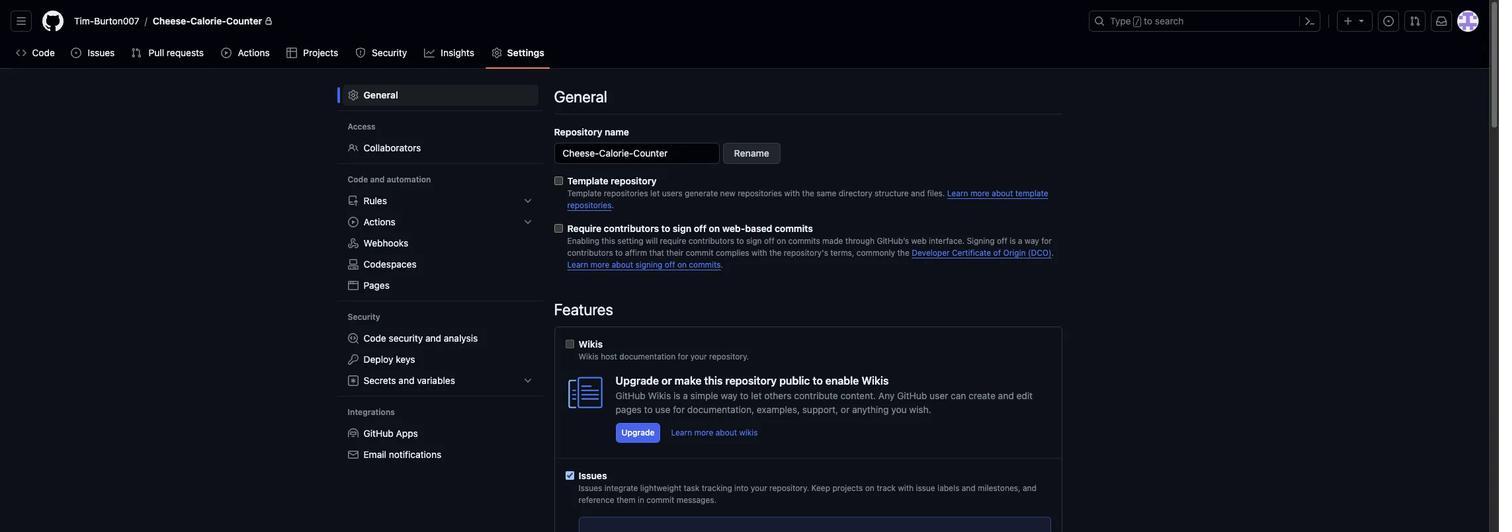 Task type: vqa. For each thing, say whether or not it's contained in the screenshot.
the middle workflows
no



Task type: locate. For each thing, give the bounding box(es) containing it.
about inside developer certificate of origin (dco) . learn more about signing off on commits .
[[612, 260, 634, 270]]

code up rules
[[348, 175, 368, 185]]

off up of
[[998, 236, 1008, 246]]

codespaces image
[[348, 259, 358, 270]]

structure
[[875, 189, 909, 199]]

1 horizontal spatial repository.
[[770, 484, 810, 494]]

with
[[785, 189, 800, 199], [752, 248, 768, 258], [899, 484, 914, 494]]

1 horizontal spatial more
[[695, 428, 714, 438]]

2 vertical spatial contributors
[[568, 248, 613, 258]]

learn inside learn more about template repositories
[[948, 189, 969, 199]]

0 vertical spatial is
[[1010, 236, 1016, 246]]

2 vertical spatial for
[[673, 404, 685, 416]]

list containing tim-burton007
[[69, 11, 1082, 32]]

require
[[660, 236, 687, 246]]

2 vertical spatial issues
[[579, 484, 603, 494]]

insights
[[441, 47, 475, 58]]

repository. left keep
[[770, 484, 810, 494]]

sign
[[673, 223, 692, 234], [747, 236, 762, 246]]

/ inside tim-burton007 /
[[145, 16, 147, 27]]

0 horizontal spatial your
[[691, 352, 707, 362]]

affirm
[[625, 248, 647, 258]]

2 vertical spatial code
[[364, 333, 386, 344]]

1 horizontal spatial commit
[[686, 248, 714, 258]]

your inside issues integrate lightweight task tracking into your repository.           keep projects on track with issue labels and milestones, and reference them in commit messages.
[[751, 484, 768, 494]]

0 horizontal spatial let
[[651, 189, 660, 199]]

tim-burton007 /
[[74, 15, 147, 27]]

1 horizontal spatial actions
[[364, 216, 396, 228]]

0 vertical spatial repository
[[611, 175, 657, 187]]

template down template repository
[[568, 189, 602, 199]]

and right milestones,
[[1023, 484, 1037, 494]]

upgrade for upgrade
[[622, 428, 655, 438]]

code for code and automation
[[348, 175, 368, 185]]

list
[[69, 11, 1082, 32]]

1 vertical spatial commits
[[789, 236, 821, 246]]

any
[[879, 391, 895, 402]]

or down the content.
[[841, 404, 850, 416]]

git pull request image
[[1411, 16, 1421, 26], [131, 48, 142, 58]]

wikis left the host
[[579, 352, 599, 362]]

is down make
[[674, 391, 681, 402]]

web
[[912, 236, 927, 246]]

play image
[[221, 48, 232, 58]]

let left others
[[751, 391, 762, 402]]

0 horizontal spatial with
[[752, 248, 768, 258]]

your up make
[[691, 352, 707, 362]]

homepage image
[[42, 11, 64, 32]]

1 horizontal spatial git pull request image
[[1411, 16, 1421, 26]]

2 horizontal spatial about
[[992, 189, 1014, 199]]

learn down "simple" at the bottom of the page
[[672, 428, 692, 438]]

0 vertical spatial learn
[[948, 189, 969, 199]]

2 vertical spatial with
[[899, 484, 914, 494]]

the left same
[[803, 189, 815, 199]]

github
[[616, 391, 646, 402], [898, 391, 928, 402], [364, 428, 394, 439]]

your right into at the left bottom of the page
[[751, 484, 768, 494]]

with down based
[[752, 248, 768, 258]]

0 vertical spatial upgrade
[[616, 375, 659, 387]]

1 vertical spatial code
[[348, 175, 368, 185]]

0 horizontal spatial actions
[[238, 47, 270, 58]]

is up origin
[[1010, 236, 1016, 246]]

certificate
[[953, 248, 992, 258]]

2 template from the top
[[568, 189, 602, 199]]

upgrade down pages
[[622, 428, 655, 438]]

with right track
[[899, 484, 914, 494]]

1 horizontal spatial sign
[[747, 236, 762, 246]]

2 horizontal spatial with
[[899, 484, 914, 494]]

1 horizontal spatial learn
[[672, 428, 692, 438]]

learn right files.
[[948, 189, 969, 199]]

repository's
[[784, 248, 829, 258]]

on down their
[[678, 260, 687, 270]]

host
[[601, 352, 618, 362]]

a down make
[[683, 391, 688, 402]]

commit
[[686, 248, 714, 258], [647, 496, 675, 506]]

0 vertical spatial template
[[568, 175, 609, 187]]

commit right their
[[686, 248, 714, 258]]

actions down rules
[[364, 216, 396, 228]]

support,
[[803, 404, 839, 416]]

this left setting
[[602, 236, 616, 246]]

sign down based
[[747, 236, 762, 246]]

analysis
[[444, 333, 478, 344]]

this up "simple" at the bottom of the page
[[705, 375, 723, 387]]

features
[[554, 301, 614, 319]]

commits up repository's at the right
[[789, 236, 821, 246]]

0 horizontal spatial about
[[612, 260, 634, 270]]

code image
[[16, 48, 26, 58]]

learn more about template repositories link
[[568, 189, 1049, 210]]

on inside developer certificate of origin (dco) . learn more about signing off on commits .
[[678, 260, 687, 270]]

and up rules
[[370, 175, 385, 185]]

1 vertical spatial actions
[[364, 216, 396, 228]]

1 horizontal spatial let
[[751, 391, 762, 402]]

the down github's
[[898, 248, 910, 258]]

repositories down template repository
[[604, 189, 648, 199]]

repository. up "simple" at the bottom of the page
[[710, 352, 749, 362]]

will
[[646, 236, 658, 246]]

about
[[992, 189, 1014, 199], [612, 260, 634, 270], [716, 428, 737, 438]]

2 horizontal spatial .
[[1052, 248, 1055, 258]]

keep
[[812, 484, 831, 494]]

search
[[1156, 15, 1184, 26]]

0 horizontal spatial sign
[[673, 223, 692, 234]]

github inside github apps link
[[364, 428, 394, 439]]

settings
[[507, 47, 545, 58]]

commit down lightweight
[[647, 496, 675, 506]]

more inside developer certificate of origin (dco) . learn more about signing off on commits .
[[591, 260, 610, 270]]

and left files.
[[911, 189, 925, 199]]

anything
[[853, 404, 889, 416]]

. down template repository
[[612, 201, 614, 210]]

lock image
[[265, 17, 273, 25]]

0 horizontal spatial this
[[602, 236, 616, 246]]

1 vertical spatial about
[[612, 260, 634, 270]]

1 horizontal spatial with
[[785, 189, 800, 199]]

access
[[348, 122, 376, 132]]

on left track
[[866, 484, 875, 494]]

issues
[[88, 47, 115, 58], [579, 471, 607, 482], [579, 484, 603, 494]]

more down "documentation,"
[[695, 428, 714, 438]]

integrations list
[[343, 424, 538, 466]]

0 vertical spatial actions
[[238, 47, 270, 58]]

1 horizontal spatial repository
[[726, 375, 777, 387]]

with inside issues integrate lightweight task tracking into your repository.           keep projects on track with issue labels and milestones, and reference them in commit messages.
[[899, 484, 914, 494]]

repositories up require
[[568, 201, 612, 210]]

edit
[[1017, 391, 1033, 402]]

1 vertical spatial way
[[721, 391, 738, 402]]

/ inside type / to search
[[1136, 17, 1140, 26]]

sign inside enabling this setting will require contributors to sign off on commits made through github's web interface. signing off is a way for contributors to affirm that their commit complies with the repository's terms, commonly the
[[747, 236, 762, 246]]

template repository
[[568, 175, 657, 187]]

projects
[[303, 47, 338, 58]]

repository. inside issues integrate lightweight task tracking into your repository.           keep projects on track with issue labels and milestones, and reference them in commit messages.
[[770, 484, 810, 494]]

security right shield icon at the left of page
[[372, 47, 407, 58]]

1 template from the top
[[568, 175, 609, 187]]

examples,
[[757, 404, 800, 416]]

same
[[817, 189, 837, 199]]

2 horizontal spatial the
[[898, 248, 910, 258]]

code inside security 'list'
[[364, 333, 386, 344]]

others
[[765, 391, 792, 402]]

0 vertical spatial let
[[651, 189, 660, 199]]

let inside upgrade or make this repository public to enable wikis github wikis is a simple way to let others contribute content. any github user can create and edit pages to use for documentation, examples, support, or anything you wish.
[[751, 391, 762, 402]]

that
[[650, 248, 665, 258]]

key image
[[348, 355, 358, 365]]

contributors up setting
[[604, 223, 659, 234]]

learn inside developer certificate of origin (dco) . learn more about signing off on commits .
[[568, 260, 589, 270]]

collaborators
[[364, 142, 421, 154]]

off left web-
[[694, 223, 707, 234]]

issues right issue opened image
[[88, 47, 115, 58]]

general right gear icon
[[364, 89, 398, 101]]

2 vertical spatial learn
[[672, 428, 692, 438]]

pages link
[[343, 275, 538, 297]]

labels
[[938, 484, 960, 494]]

and inside dropdown button
[[399, 375, 415, 387]]

projects link
[[281, 43, 345, 63]]

2 vertical spatial about
[[716, 428, 737, 438]]

way up "documentation,"
[[721, 391, 738, 402]]

2 horizontal spatial learn
[[948, 189, 969, 199]]

1 vertical spatial your
[[751, 484, 768, 494]]

and down keys
[[399, 375, 415, 387]]

0 vertical spatial issues
[[88, 47, 115, 58]]

git pull request image left notifications icon
[[1411, 16, 1421, 26]]

git pull request image inside pull requests link
[[131, 48, 142, 58]]

0 vertical spatial security
[[372, 47, 407, 58]]

github up wish. at bottom
[[898, 391, 928, 402]]

code right code icon
[[32, 47, 55, 58]]

to left search
[[1145, 15, 1153, 26]]

contribute
[[794, 391, 838, 402]]

actions right play image
[[238, 47, 270, 58]]

0 horizontal spatial or
[[662, 375, 672, 387]]

issue opened image
[[1384, 16, 1395, 26]]

browser image
[[348, 281, 358, 291]]

1 vertical spatial commit
[[647, 496, 675, 506]]

about inside learn more about template repositories
[[992, 189, 1014, 199]]

to up contribute
[[813, 375, 823, 387]]

commits inside developer certificate of origin (dco) . learn more about signing off on commits .
[[689, 260, 721, 270]]

you
[[892, 404, 907, 416]]

security up "codescan" icon
[[348, 312, 380, 322]]

/ left cheese-
[[145, 16, 147, 27]]

0 vertical spatial this
[[602, 236, 616, 246]]

more right files.
[[971, 189, 990, 199]]

triangle down image
[[1357, 15, 1368, 26]]

0 horizontal spatial is
[[674, 391, 681, 402]]

public
[[780, 375, 811, 387]]

milestones,
[[978, 484, 1021, 494]]

0 vertical spatial commit
[[686, 248, 714, 258]]

0 horizontal spatial more
[[591, 260, 610, 270]]

template right template repository checkbox
[[568, 175, 609, 187]]

way up (dco)
[[1025, 236, 1040, 246]]

about left the template
[[992, 189, 1014, 199]]

1 vertical spatial contributors
[[689, 236, 735, 246]]

to down setting
[[616, 248, 623, 258]]

actions
[[238, 47, 270, 58], [364, 216, 396, 228]]

sign up require
[[673, 223, 692, 234]]

more inside learn more about template repositories
[[971, 189, 990, 199]]

git pull request image left pull
[[131, 48, 142, 58]]

gear image
[[348, 90, 358, 101]]

this inside upgrade or make this repository public to enable wikis github wikis is a simple way to let others contribute content. any github user can create and edit pages to use for documentation, examples, support, or anything you wish.
[[705, 375, 723, 387]]

0 vertical spatial or
[[662, 375, 672, 387]]

repository up others
[[726, 375, 777, 387]]

repository.
[[710, 352, 749, 362], [770, 484, 810, 494]]

projects
[[833, 484, 863, 494]]

the down based
[[770, 248, 782, 258]]

shield image
[[355, 48, 366, 58]]

1 horizontal spatial .
[[721, 260, 724, 270]]

hubot image
[[348, 429, 358, 439]]

1 vertical spatial security
[[348, 312, 380, 322]]

0 horizontal spatial way
[[721, 391, 738, 402]]

/
[[145, 16, 147, 27], [1136, 17, 1140, 26]]

code up deploy
[[364, 333, 386, 344]]

1 horizontal spatial github
[[616, 391, 646, 402]]

1 horizontal spatial is
[[1010, 236, 1016, 246]]

0 vertical spatial git pull request image
[[1411, 16, 1421, 26]]

0 horizontal spatial git pull request image
[[131, 48, 142, 58]]

code for code
[[32, 47, 55, 58]]

settings link
[[486, 43, 550, 63]]

2 horizontal spatial more
[[971, 189, 990, 199]]

issues right issues option at the left bottom of page
[[579, 471, 607, 482]]

rename
[[734, 148, 770, 159]]

let left users
[[651, 189, 660, 199]]

about down affirm
[[612, 260, 634, 270]]

learn for learn more about template repositories
[[948, 189, 969, 199]]

0 horizontal spatial repository.
[[710, 352, 749, 362]]

2 vertical spatial more
[[695, 428, 714, 438]]

in
[[638, 496, 645, 506]]

about inside learn more about wikis link
[[716, 428, 737, 438]]

a up origin
[[1019, 236, 1023, 246]]

upgrade down documentation
[[616, 375, 659, 387]]

and left edit
[[999, 391, 1015, 402]]

more down enabling
[[591, 260, 610, 270]]

0 vertical spatial with
[[785, 189, 800, 199]]

commonly
[[857, 248, 896, 258]]

0 horizontal spatial a
[[683, 391, 688, 402]]

upgrade
[[616, 375, 659, 387], [622, 428, 655, 438]]

or left make
[[662, 375, 672, 387]]

Wikis checkbox
[[566, 340, 574, 349]]

0 vertical spatial for
[[1042, 236, 1052, 246]]

1 vertical spatial this
[[705, 375, 723, 387]]

code security and analysis
[[364, 333, 478, 344]]

for right use
[[673, 404, 685, 416]]

them
[[617, 496, 636, 506]]

1 vertical spatial template
[[568, 189, 602, 199]]

developer certificate of origin (dco) link
[[912, 248, 1052, 258]]

1 vertical spatial repository.
[[770, 484, 810, 494]]

0 vertical spatial commits
[[775, 223, 813, 234]]

general
[[554, 87, 608, 106], [364, 89, 398, 101]]

to left use
[[644, 404, 653, 416]]

0 horizontal spatial github
[[364, 428, 394, 439]]

wikis up use
[[648, 391, 671, 402]]

about left 'wikis'
[[716, 428, 737, 438]]

contributors up complies
[[689, 236, 735, 246]]

commits up enabling this setting will require contributors to sign off on commits made through github's web interface. signing off is a way for contributors to affirm that their commit complies with the repository's terms, commonly the
[[775, 223, 813, 234]]

0 vertical spatial about
[[992, 189, 1014, 199]]

webhooks link
[[343, 233, 538, 254]]

repositories right 'new'
[[738, 189, 782, 199]]

1 vertical spatial a
[[683, 391, 688, 402]]

rules button
[[343, 191, 538, 212]]

Require contributors to sign off on web-based commits checkbox
[[554, 224, 563, 233]]

1 horizontal spatial way
[[1025, 236, 1040, 246]]

variables
[[417, 375, 455, 387]]

upgrade for upgrade or make this repository public to enable wikis github wikis is a simple way to let others contribute content. any github user can create and edit pages to use for documentation, examples, support, or anything you wish.
[[616, 375, 659, 387]]

learn down enabling
[[568, 260, 589, 270]]

1 vertical spatial upgrade
[[622, 428, 655, 438]]

code link
[[11, 43, 60, 63]]

1 horizontal spatial /
[[1136, 17, 1140, 26]]

repositories
[[604, 189, 648, 199], [738, 189, 782, 199], [568, 201, 612, 210]]

general up repository
[[554, 87, 608, 106]]

wikis right wikis checkbox
[[579, 339, 603, 350]]

. down complies
[[721, 260, 724, 270]]

github up pages
[[616, 391, 646, 402]]

1 vertical spatial is
[[674, 391, 681, 402]]

their
[[667, 248, 684, 258]]

template
[[1016, 189, 1049, 199]]

code and automation list
[[343, 191, 538, 297]]

commits down complies
[[689, 260, 721, 270]]

with left same
[[785, 189, 800, 199]]

your inside wikis wikis host documentation for your repository.
[[691, 352, 707, 362]]

. right origin
[[1052, 248, 1055, 258]]

1 vertical spatial learn
[[568, 260, 589, 270]]

1 vertical spatial .
[[1052, 248, 1055, 258]]

1 vertical spatial with
[[752, 248, 768, 258]]

2 vertical spatial commits
[[689, 260, 721, 270]]

1 horizontal spatial general
[[554, 87, 608, 106]]

collaborators link
[[343, 138, 538, 159]]

learn
[[948, 189, 969, 199], [568, 260, 589, 270], [672, 428, 692, 438]]

upgrade inside upgrade or make this repository public to enable wikis github wikis is a simple way to let others contribute content. any github user can create and edit pages to use for documentation, examples, support, or anything you wish.
[[616, 375, 659, 387]]

commits
[[775, 223, 813, 234], [789, 236, 821, 246], [689, 260, 721, 270]]

tim-
[[74, 15, 94, 26]]

files.
[[928, 189, 946, 199]]

can
[[951, 391, 967, 402]]

1 horizontal spatial your
[[751, 484, 768, 494]]

/ right type
[[1136, 17, 1140, 26]]

0 vertical spatial your
[[691, 352, 707, 362]]

issues link
[[66, 43, 121, 63]]

plus image
[[1344, 16, 1354, 26]]

2 vertical spatial .
[[721, 260, 724, 270]]

issues inside issues integrate lightweight task tracking into your repository.           keep projects on track with issue labels and milestones, and reference them in commit messages.
[[579, 484, 603, 494]]

1 horizontal spatial or
[[841, 404, 850, 416]]

codescan image
[[348, 334, 358, 344]]

off down their
[[665, 260, 676, 270]]

content.
[[841, 391, 876, 402]]

issue
[[916, 484, 936, 494]]

0 horizontal spatial commit
[[647, 496, 675, 506]]

0 vertical spatial code
[[32, 47, 55, 58]]

1 vertical spatial repository
[[726, 375, 777, 387]]

on up repository's at the right
[[777, 236, 787, 246]]

contributors down enabling
[[568, 248, 613, 258]]

0 vertical spatial .
[[612, 201, 614, 210]]

0 vertical spatial way
[[1025, 236, 1040, 246]]

for up make
[[678, 352, 689, 362]]

1 vertical spatial for
[[678, 352, 689, 362]]

issues inside issues link
[[88, 47, 115, 58]]

repository down repository name text box
[[611, 175, 657, 187]]

for up (dco)
[[1042, 236, 1052, 246]]

1 vertical spatial let
[[751, 391, 762, 402]]

security
[[372, 47, 407, 58], [348, 312, 380, 322]]

0 horizontal spatial learn
[[568, 260, 589, 270]]

github up "email"
[[364, 428, 394, 439]]



Task type: describe. For each thing, give the bounding box(es) containing it.
name
[[605, 126, 630, 138]]

web-
[[723, 223, 746, 234]]

secrets
[[364, 375, 396, 387]]

issue opened image
[[71, 48, 82, 58]]

0 horizontal spatial general
[[364, 89, 398, 101]]

git pull request image for issue opened image
[[131, 48, 142, 58]]

developer
[[912, 248, 950, 258]]

rename button
[[723, 143, 781, 164]]

to down web-
[[737, 236, 744, 246]]

learn more about wikis
[[672, 428, 758, 438]]

git pull request image for issue opened icon
[[1411, 16, 1421, 26]]

keys
[[396, 354, 415, 365]]

for inside upgrade or make this repository public to enable wikis github wikis is a simple way to let others contribute content. any github user can create and edit pages to use for documentation, examples, support, or anything you wish.
[[673, 404, 685, 416]]

1 vertical spatial or
[[841, 404, 850, 416]]

require contributors to sign off on web-based commits
[[568, 223, 813, 234]]

a inside enabling this setting will require contributors to sign off on commits made through github's web interface. signing off is a way for contributors to affirm that their commit complies with the repository's terms, commonly the
[[1019, 236, 1023, 246]]

wikis group
[[566, 338, 1051, 363]]

made
[[823, 236, 844, 246]]

new
[[721, 189, 736, 199]]

deploy keys link
[[343, 349, 538, 371]]

make
[[675, 375, 702, 387]]

requests
[[167, 47, 204, 58]]

lightweight
[[641, 484, 682, 494]]

learn for learn more about wikis
[[672, 428, 692, 438]]

wikis
[[740, 428, 758, 438]]

mail image
[[348, 450, 358, 461]]

webhooks
[[364, 238, 409, 249]]

automation
[[387, 175, 431, 185]]

0 horizontal spatial repository
[[611, 175, 657, 187]]

type
[[1111, 15, 1132, 26]]

on inside issues integrate lightweight task tracking into your repository.           keep projects on track with issue labels and milestones, and reference them in commit messages.
[[866, 484, 875, 494]]

repository
[[554, 126, 603, 138]]

into
[[735, 484, 749, 494]]

notifications
[[389, 449, 442, 461]]

people image
[[348, 143, 358, 154]]

type / to search
[[1111, 15, 1184, 26]]

Issues checkbox
[[566, 472, 574, 481]]

wish.
[[910, 404, 932, 416]]

email notifications link
[[343, 445, 538, 466]]

and right the labels
[[962, 484, 976, 494]]

email
[[364, 449, 387, 461]]

template for template repositories let users generate new repositories with the same directory structure and files.
[[568, 189, 602, 199]]

2 horizontal spatial github
[[898, 391, 928, 402]]

learn more about template repositories
[[568, 189, 1049, 210]]

1 vertical spatial issues
[[579, 471, 607, 482]]

codespaces link
[[343, 254, 538, 275]]

code and automation
[[348, 175, 431, 185]]

0 horizontal spatial .
[[612, 201, 614, 210]]

deploy
[[364, 354, 393, 365]]

this inside enabling this setting will require contributors to sign off on commits made through github's web interface. signing off is a way for contributors to affirm that their commit complies with the repository's terms, commonly the
[[602, 236, 616, 246]]

email notifications
[[364, 449, 442, 461]]

origin
[[1004, 248, 1026, 258]]

simple
[[691, 391, 719, 402]]

directory
[[839, 189, 873, 199]]

a inside upgrade or make this repository public to enable wikis github wikis is a simple way to let others contribute content. any github user can create and edit pages to use for documentation, examples, support, or anything you wish.
[[683, 391, 688, 402]]

0 vertical spatial contributors
[[604, 223, 659, 234]]

and up 'deploy keys' link
[[426, 333, 442, 344]]

general link
[[343, 85, 538, 106]]

repositories inside learn more about template repositories
[[568, 201, 612, 210]]

to up require
[[662, 223, 671, 234]]

0 vertical spatial sign
[[673, 223, 692, 234]]

user
[[930, 391, 949, 402]]

more for learn more about wikis
[[695, 428, 714, 438]]

way inside upgrade or make this repository public to enable wikis github wikis is a simple way to let others contribute content. any github user can create and edit pages to use for documentation, examples, support, or anything you wish.
[[721, 391, 738, 402]]

integrate
[[605, 484, 638, 494]]

enabling this setting will require contributors to sign off on commits made through github's web interface. signing off is a way for contributors to affirm that their commit complies with the repository's terms, commonly the
[[568, 236, 1052, 258]]

documentation
[[620, 352, 676, 362]]

is inside upgrade or make this repository public to enable wikis github wikis is a simple way to let others contribute content. any github user can create and edit pages to use for documentation, examples, support, or anything you wish.
[[674, 391, 681, 402]]

documentation,
[[688, 404, 755, 416]]

way inside enabling this setting will require contributors to sign off on commits made through github's web interface. signing off is a way for contributors to affirm that their commit complies with the repository's terms, commonly the
[[1025, 236, 1040, 246]]

commit inside enabling this setting will require contributors to sign off on commits made through github's web interface. signing off is a way for contributors to affirm that their commit complies with the repository's terms, commonly the
[[686, 248, 714, 258]]

through
[[846, 236, 875, 246]]

and inside upgrade or make this repository public to enable wikis github wikis is a simple way to let others contribute content. any github user can create and edit pages to use for documentation, examples, support, or anything you wish.
[[999, 391, 1015, 402]]

secrets and variables button
[[343, 371, 538, 392]]

cheese-calorie-counter
[[153, 15, 262, 26]]

code for code security and analysis
[[364, 333, 386, 344]]

interface.
[[929, 236, 965, 246]]

notifications image
[[1437, 16, 1448, 26]]

0 horizontal spatial the
[[770, 248, 782, 258]]

for inside wikis wikis host documentation for your repository.
[[678, 352, 689, 362]]

pull
[[149, 47, 164, 58]]

commit inside issues integrate lightweight task tracking into your repository.           keep projects on track with issue labels and milestones, and reference them in commit messages.
[[647, 496, 675, 506]]

more for learn more about template repositories
[[971, 189, 990, 199]]

about for learn more about template repositories
[[992, 189, 1014, 199]]

based
[[746, 223, 773, 234]]

cheese-calorie-counter link
[[147, 11, 278, 32]]

security list
[[343, 328, 538, 392]]

actions inside dropdown button
[[364, 216, 396, 228]]

github apps
[[364, 428, 418, 439]]

users
[[662, 189, 683, 199]]

on left web-
[[709, 223, 720, 234]]

pages
[[364, 280, 390, 291]]

integrations
[[348, 408, 395, 418]]

is inside enabling this setting will require contributors to sign off on commits made through github's web interface. signing off is a way for contributors to affirm that their commit complies with the repository's terms, commonly the
[[1010, 236, 1016, 246]]

learn more about signing off on commits link
[[568, 260, 721, 270]]

tim-burton007 link
[[69, 11, 145, 32]]

template for template repository
[[568, 175, 609, 187]]

enabling
[[568, 236, 600, 246]]

off inside developer certificate of origin (dco) . learn more about signing off on commits .
[[665, 260, 676, 270]]

with inside enabling this setting will require contributors to sign off on commits made through github's web interface. signing off is a way for contributors to affirm that their commit complies with the repository's terms, commonly the
[[752, 248, 768, 258]]

repository name
[[554, 126, 630, 138]]

gear image
[[491, 48, 502, 58]]

create
[[969, 391, 996, 402]]

signing
[[636, 260, 663, 270]]

on inside enabling this setting will require contributors to sign off on commits made through github's web interface. signing off is a way for contributors to affirm that their commit complies with the repository's terms, commonly the
[[777, 236, 787, 246]]

wikis up the any
[[862, 375, 889, 387]]

repository inside upgrade or make this repository public to enable wikis github wikis is a simple way to let others contribute content. any github user can create and edit pages to use for documentation, examples, support, or anything you wish.
[[726, 375, 777, 387]]

burton007
[[94, 15, 139, 26]]

issues integrate lightweight task tracking into your repository.           keep projects on track with issue labels and milestones, and reference them in commit messages.
[[579, 484, 1037, 506]]

secrets and variables
[[364, 375, 455, 387]]

actions link
[[216, 43, 276, 63]]

pages
[[616, 404, 642, 416]]

of
[[994, 248, 1002, 258]]

1 horizontal spatial the
[[803, 189, 815, 199]]

command palette image
[[1305, 16, 1316, 26]]

deploy keys
[[364, 354, 415, 365]]

commits inside enabling this setting will require contributors to sign off on commits made through github's web interface. signing off is a way for contributors to affirm that their commit complies with the repository's terms, commonly the
[[789, 236, 821, 246]]

insights link
[[419, 43, 481, 63]]

for inside enabling this setting will require contributors to sign off on commits made through github's web interface. signing off is a way for contributors to affirm that their commit complies with the repository's terms, commonly the
[[1042, 236, 1052, 246]]

generate
[[685, 189, 718, 199]]

code security and analysis link
[[343, 328, 538, 349]]

use
[[656, 404, 671, 416]]

wikis image
[[566, 373, 605, 413]]

apps
[[396, 428, 418, 439]]

counter
[[226, 15, 262, 26]]

rules
[[364, 195, 387, 207]]

Repository name text field
[[554, 143, 720, 164]]

upgrade or make this repository public to enable wikis github wikis is a simple way to let others contribute content. any github user can create and edit pages to use for documentation, examples, support, or anything you wish.
[[616, 375, 1033, 416]]

learn more about wikis link
[[672, 428, 758, 440]]

upgrade link
[[616, 424, 661, 443]]

repository. inside wikis wikis host documentation for your repository.
[[710, 352, 749, 362]]

about for learn more about wikis
[[716, 428, 737, 438]]

table image
[[287, 48, 297, 58]]

task
[[684, 484, 700, 494]]

graph image
[[424, 48, 435, 58]]

webhook image
[[348, 238, 358, 249]]

pull requests
[[149, 47, 204, 58]]

actions button
[[343, 212, 538, 233]]

to up "documentation,"
[[740, 391, 749, 402]]

security
[[389, 333, 423, 344]]

Template repository checkbox
[[554, 177, 563, 185]]

off down based
[[765, 236, 775, 246]]



